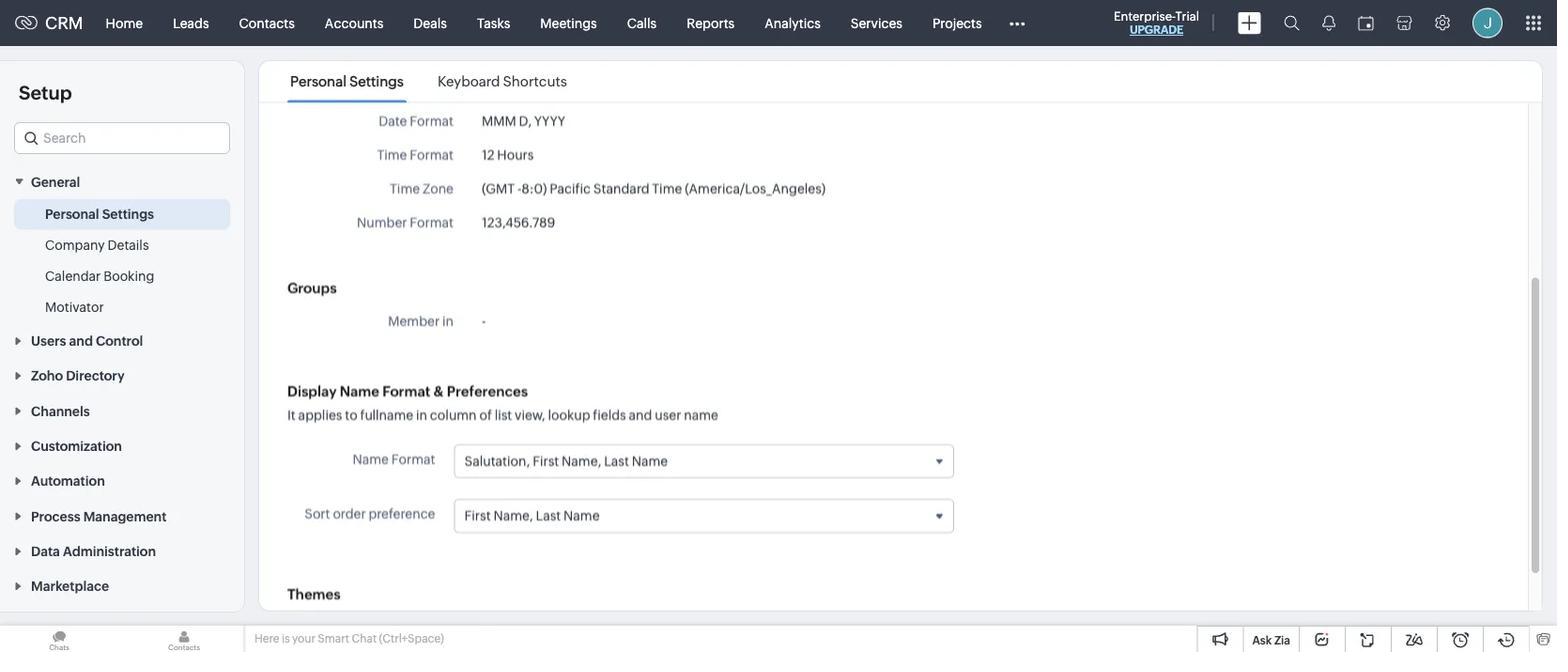 Task type: describe. For each thing, give the bounding box(es) containing it.
accounts
[[325, 16, 384, 31]]

calls link
[[612, 0, 672, 46]]

preference
[[369, 507, 435, 522]]

personal settings link for company details link at the left top of page
[[45, 204, 154, 223]]

Other Modules field
[[997, 8, 1038, 38]]

display name format & preferences it applies to fullname in column of list view, lookup fields and user name
[[288, 383, 719, 422]]

keyboard shortcuts
[[438, 73, 567, 90]]

data administration
[[31, 544, 156, 559]]

analytics link
[[750, 0, 836, 46]]

calendar image
[[1359, 16, 1375, 31]]

format for date
[[410, 114, 454, 129]]

contacts link
[[224, 0, 310, 46]]

calendar booking
[[45, 268, 154, 283]]

0 vertical spatial last
[[604, 454, 629, 469]]

hours
[[497, 148, 534, 163]]

settings inside general region
[[102, 206, 154, 221]]

search element
[[1273, 0, 1312, 46]]

meetings
[[541, 16, 597, 31]]

fields
[[593, 407, 626, 422]]

services
[[851, 16, 903, 31]]

1 horizontal spatial first
[[533, 454, 559, 469]]

groups
[[288, 280, 337, 296]]

time zone
[[390, 181, 454, 196]]

leads
[[173, 16, 209, 31]]

salutation,
[[465, 454, 530, 469]]

channels button
[[0, 393, 244, 428]]

customization button
[[0, 428, 244, 463]]

personal inside list
[[290, 73, 347, 90]]

to
[[345, 407, 358, 422]]

services link
[[836, 0, 918, 46]]

ask zia
[[1253, 634, 1291, 646]]

number format
[[357, 215, 454, 230]]

general
[[31, 174, 80, 189]]

process
[[31, 509, 80, 524]]

first name, last name
[[465, 508, 600, 524]]

here
[[255, 632, 279, 645]]

users
[[31, 333, 66, 348]]

column
[[430, 407, 477, 422]]

contacts
[[239, 16, 295, 31]]

name
[[684, 407, 719, 422]]

personal settings link for the keyboard shortcuts link
[[288, 73, 407, 90]]

calls
[[627, 16, 657, 31]]

format for number
[[410, 215, 454, 230]]

general region
[[0, 199, 244, 323]]

profile image
[[1473, 8, 1503, 38]]

company
[[45, 237, 105, 252]]

search image
[[1284, 15, 1300, 31]]

home
[[106, 16, 143, 31]]

projects link
[[918, 0, 997, 46]]

enterprise-
[[1114, 9, 1176, 23]]

data
[[31, 544, 60, 559]]

display
[[288, 383, 337, 399]]

crm link
[[15, 13, 83, 33]]

and inside users and control dropdown button
[[69, 333, 93, 348]]

directory
[[66, 368, 125, 383]]

standard
[[594, 181, 650, 196]]

personal settings inside general region
[[45, 206, 154, 221]]

process management button
[[0, 498, 244, 533]]

First Name, Last Name field
[[455, 500, 954, 532]]

name inside salutation, first name, last name field
[[632, 454, 668, 469]]

themes
[[288, 586, 341, 602]]

number
[[357, 215, 407, 230]]

8:0)
[[522, 181, 547, 196]]

time format
[[377, 148, 454, 163]]

profile element
[[1462, 0, 1515, 46]]

marketplace button
[[0, 568, 244, 603]]

name format
[[353, 452, 435, 467]]

lookup
[[548, 407, 591, 422]]

leads link
[[158, 0, 224, 46]]

date format
[[379, 114, 454, 129]]

and inside display name format & preferences it applies to fullname in column of list view, lookup fields and user name
[[629, 407, 652, 422]]

sort order preference
[[305, 507, 435, 522]]

keyboard shortcuts link
[[435, 73, 570, 90]]

calendar
[[45, 268, 101, 283]]

setup
[[19, 82, 72, 103]]

details
[[108, 237, 149, 252]]

contacts image
[[125, 626, 243, 652]]

motivator link
[[45, 297, 104, 316]]

12
[[482, 148, 495, 163]]

ask
[[1253, 634, 1272, 646]]

zoho directory button
[[0, 358, 244, 393]]

meetings link
[[525, 0, 612, 46]]

preferences
[[447, 383, 528, 399]]

format inside display name format & preferences it applies to fullname in column of list view, lookup fields and user name
[[383, 383, 431, 399]]

customization
[[31, 438, 122, 454]]

in inside display name format & preferences it applies to fullname in column of list view, lookup fields and user name
[[416, 407, 428, 422]]

users and control
[[31, 333, 143, 348]]

time for time format
[[377, 148, 407, 163]]

users and control button
[[0, 323, 244, 358]]

trial
[[1176, 9, 1200, 23]]

time for time zone
[[390, 181, 420, 196]]

list
[[495, 407, 512, 422]]

reports
[[687, 16, 735, 31]]

(gmt -8:0) pacific standard time (america/los_angeles)
[[482, 181, 826, 196]]



Task type: vqa. For each thing, say whether or not it's contained in the screenshot.
text box
no



Task type: locate. For each thing, give the bounding box(es) containing it.
chats image
[[0, 626, 118, 652]]

signals element
[[1312, 0, 1347, 46]]

in right 'member'
[[443, 313, 454, 328]]

personal settings up company details link at the left top of page
[[45, 206, 154, 221]]

0 horizontal spatial last
[[536, 508, 561, 524]]

format down fullname
[[392, 452, 435, 467]]

personal down accounts link at left
[[290, 73, 347, 90]]

1 vertical spatial in
[[416, 407, 428, 422]]

1 vertical spatial name,
[[494, 508, 533, 524]]

format for time
[[410, 148, 454, 163]]

applies
[[298, 407, 342, 422]]

0 horizontal spatial personal settings link
[[45, 204, 154, 223]]

- right member in
[[482, 313, 486, 328]]

upgrade
[[1130, 23, 1184, 36]]

settings up details
[[102, 206, 154, 221]]

time right standard
[[652, 181, 682, 196]]

sort
[[305, 507, 330, 522]]

1 horizontal spatial name,
[[562, 454, 602, 469]]

1 vertical spatial personal settings
[[45, 206, 154, 221]]

0 vertical spatial first
[[533, 454, 559, 469]]

last down fields
[[604, 454, 629, 469]]

1 horizontal spatial last
[[604, 454, 629, 469]]

0 horizontal spatial and
[[69, 333, 93, 348]]

company details link
[[45, 235, 149, 254]]

smart
[[318, 632, 349, 645]]

crm
[[45, 13, 83, 33]]

name inside first name, last name field
[[564, 508, 600, 524]]

date
[[379, 114, 407, 129]]

0 horizontal spatial settings
[[102, 206, 154, 221]]

0 vertical spatial -
[[518, 181, 522, 196]]

0 horizontal spatial -
[[482, 313, 486, 328]]

yyyy
[[534, 114, 566, 129]]

settings up date
[[350, 73, 404, 90]]

company details
[[45, 237, 149, 252]]

member
[[388, 313, 440, 328]]

mmm d, yyyy
[[482, 114, 566, 129]]

view,
[[515, 407, 546, 422]]

general button
[[0, 163, 244, 199]]

&
[[434, 383, 444, 399]]

personal inside general region
[[45, 206, 99, 221]]

name,
[[562, 454, 602, 469], [494, 508, 533, 524]]

fullname
[[360, 407, 414, 422]]

last down salutation, first name, last name
[[536, 508, 561, 524]]

d,
[[519, 114, 532, 129]]

1 vertical spatial last
[[536, 508, 561, 524]]

tasks link
[[462, 0, 525, 46]]

1 vertical spatial personal
[[45, 206, 99, 221]]

name, down lookup
[[562, 454, 602, 469]]

personal
[[290, 73, 347, 90], [45, 206, 99, 221]]

first right salutation,
[[533, 454, 559, 469]]

member in
[[388, 313, 454, 328]]

list containing personal settings
[[273, 61, 584, 102]]

0 horizontal spatial personal settings
[[45, 206, 154, 221]]

time down date
[[377, 148, 407, 163]]

personal settings link down accounts
[[288, 73, 407, 90]]

list
[[273, 61, 584, 102]]

mmm
[[482, 114, 517, 129]]

process management
[[31, 509, 167, 524]]

1 horizontal spatial -
[[518, 181, 522, 196]]

format up time format
[[410, 114, 454, 129]]

is
[[282, 632, 290, 645]]

zia
[[1275, 634, 1291, 646]]

1 vertical spatial personal settings link
[[45, 204, 154, 223]]

0 vertical spatial personal settings
[[290, 73, 404, 90]]

tasks
[[477, 16, 510, 31]]

zone
[[423, 181, 454, 196]]

analytics
[[765, 16, 821, 31]]

user
[[655, 407, 682, 422]]

personal settings link
[[288, 73, 407, 90], [45, 204, 154, 223]]

pacific
[[550, 181, 591, 196]]

0 vertical spatial in
[[443, 313, 454, 328]]

name up to
[[340, 383, 380, 399]]

0 horizontal spatial name,
[[494, 508, 533, 524]]

name down fullname
[[353, 452, 389, 467]]

1 horizontal spatial personal settings
[[290, 73, 404, 90]]

and right the "users"
[[69, 333, 93, 348]]

name down salutation, first name, last name
[[564, 508, 600, 524]]

order
[[333, 507, 366, 522]]

signals image
[[1323, 15, 1336, 31]]

1 horizontal spatial and
[[629, 407, 652, 422]]

- right (gmt
[[518, 181, 522, 196]]

personal settings down accounts
[[290, 73, 404, 90]]

marketplace
[[31, 579, 109, 594]]

here is your smart chat (ctrl+space)
[[255, 632, 444, 645]]

0 horizontal spatial personal
[[45, 206, 99, 221]]

chat
[[352, 632, 377, 645]]

1 vertical spatial first
[[465, 508, 491, 524]]

format
[[410, 114, 454, 129], [410, 148, 454, 163], [410, 215, 454, 230], [383, 383, 431, 399], [392, 452, 435, 467]]

0 horizontal spatial first
[[465, 508, 491, 524]]

personal settings link up company details link at the left top of page
[[45, 204, 154, 223]]

salutation, first name, last name
[[465, 454, 668, 469]]

1 horizontal spatial in
[[443, 313, 454, 328]]

first down salutation,
[[465, 508, 491, 524]]

(america/los_angeles)
[[685, 181, 826, 196]]

and left user
[[629, 407, 652, 422]]

enterprise-trial upgrade
[[1114, 9, 1200, 36]]

first
[[533, 454, 559, 469], [465, 508, 491, 524]]

and
[[69, 333, 93, 348], [629, 407, 652, 422]]

1 horizontal spatial settings
[[350, 73, 404, 90]]

data administration button
[[0, 533, 244, 568]]

0 vertical spatial personal settings link
[[288, 73, 407, 90]]

your
[[292, 632, 316, 645]]

motivator
[[45, 299, 104, 314]]

personal up company
[[45, 206, 99, 221]]

time left zone
[[390, 181, 420, 196]]

zoho
[[31, 368, 63, 383]]

0 horizontal spatial in
[[416, 407, 428, 422]]

management
[[83, 509, 167, 524]]

automation button
[[0, 463, 244, 498]]

Search text field
[[15, 123, 229, 153]]

administration
[[63, 544, 156, 559]]

in
[[443, 313, 454, 328], [416, 407, 428, 422]]

create menu image
[[1238, 12, 1262, 34]]

automation
[[31, 474, 105, 489]]

format for name
[[392, 452, 435, 467]]

1 horizontal spatial personal settings link
[[288, 73, 407, 90]]

format down zone
[[410, 215, 454, 230]]

name, down salutation,
[[494, 508, 533, 524]]

time
[[377, 148, 407, 163], [390, 181, 420, 196], [652, 181, 682, 196]]

1 vertical spatial -
[[482, 313, 486, 328]]

of
[[480, 407, 492, 422]]

personal settings
[[290, 73, 404, 90], [45, 206, 154, 221]]

deals link
[[399, 0, 462, 46]]

0 vertical spatial personal
[[290, 73, 347, 90]]

in left column at the bottom of the page
[[416, 407, 428, 422]]

deals
[[414, 16, 447, 31]]

it
[[288, 407, 296, 422]]

0 vertical spatial and
[[69, 333, 93, 348]]

format up zone
[[410, 148, 454, 163]]

home link
[[91, 0, 158, 46]]

0 vertical spatial name,
[[562, 454, 602, 469]]

projects
[[933, 16, 982, 31]]

1 vertical spatial settings
[[102, 206, 154, 221]]

create menu element
[[1227, 0, 1273, 46]]

0 vertical spatial settings
[[350, 73, 404, 90]]

1 horizontal spatial personal
[[290, 73, 347, 90]]

personal settings inside list
[[290, 73, 404, 90]]

format up fullname
[[383, 383, 431, 399]]

(gmt
[[482, 181, 515, 196]]

None field
[[14, 122, 230, 154]]

name down user
[[632, 454, 668, 469]]

name inside display name format & preferences it applies to fullname in column of list view, lookup fields and user name
[[340, 383, 380, 399]]

12 hours
[[482, 148, 534, 163]]

-
[[518, 181, 522, 196], [482, 313, 486, 328]]

shortcuts
[[503, 73, 567, 90]]

(ctrl+space)
[[379, 632, 444, 645]]

Salutation, First Name, Last Name field
[[455, 445, 954, 477]]

booking
[[104, 268, 154, 283]]

1 vertical spatial and
[[629, 407, 652, 422]]



